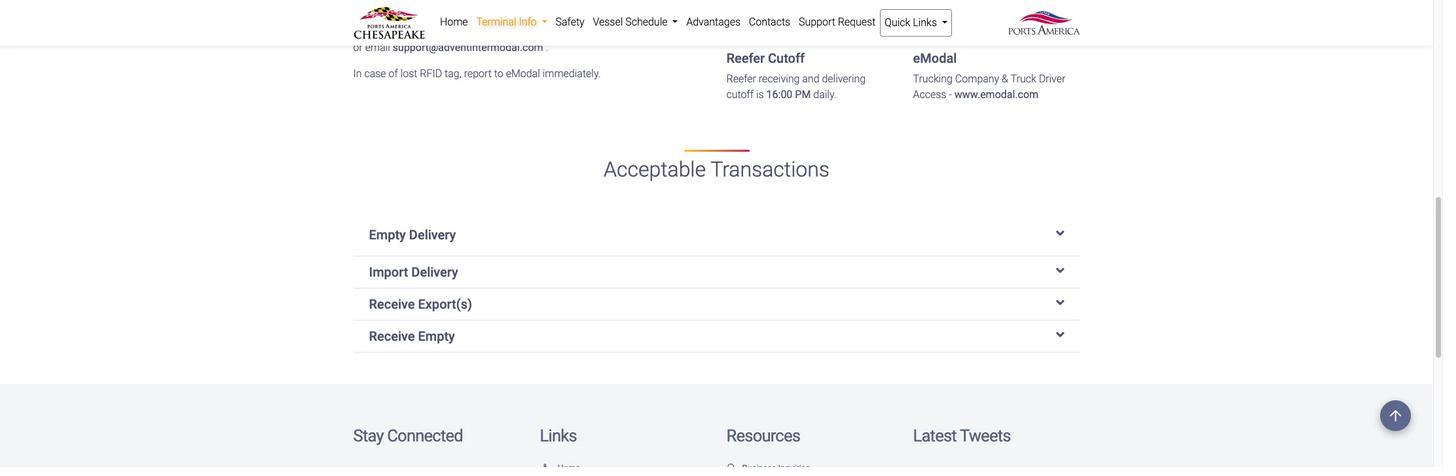 Task type: locate. For each thing, give the bounding box(es) containing it.
0 vertical spatial receive
[[369, 296, 415, 312]]

angle down image inside receive empty link
[[1056, 328, 1065, 342]]

www.emodal.com
[[955, 89, 1039, 101]]

delivery for import delivery
[[412, 264, 458, 280]]

email
[[365, 41, 390, 54]]

1 vertical spatial receive
[[369, 328, 415, 344]]

latest
[[913, 426, 957, 446]]

links up 'anchor' image
[[540, 426, 577, 446]]

866-
[[530, 26, 551, 38]]

angle down image
[[1056, 227, 1065, 240], [1056, 264, 1065, 277]]

receive for receive export(s)
[[369, 296, 415, 312]]

2 angle down image from the top
[[1056, 328, 1065, 342]]

receive export(s)
[[369, 296, 472, 312]]

1 angle down image from the top
[[1056, 227, 1065, 240]]

2 angle down image from the top
[[1056, 264, 1065, 277]]

0 vertical spatial reefer
[[727, 51, 765, 66]]

export(s)
[[418, 296, 472, 312]]

driver
[[1039, 73, 1066, 85]]

reefer for reefer receiving and delivering cutoff is
[[727, 73, 756, 85]]

daily.
[[814, 89, 837, 101]]

delivery
[[409, 227, 456, 243], [412, 264, 458, 280]]

for inquiries please contact emodal at 866-758-3838 or email support@adventintermodal.com .
[[353, 26, 595, 54]]

tab list containing empty delivery
[[353, 214, 1080, 353]]

1 vertical spatial empty
[[418, 328, 455, 344]]

1 angle down image from the top
[[1056, 296, 1065, 310]]

empty up 'import'
[[369, 227, 406, 243]]

reefer inside reefer receiving and delivering cutoff is
[[727, 73, 756, 85]]

angle down image for empty
[[1056, 328, 1065, 342]]

emodal up trucking
[[913, 51, 957, 66]]

0 vertical spatial empty
[[369, 227, 406, 243]]

acceptable transactions
[[604, 157, 830, 182]]

1 vertical spatial links
[[540, 426, 577, 446]]

0 vertical spatial emodal
[[482, 26, 516, 38]]

emodal left at
[[482, 26, 516, 38]]

support@adventintermodal.com link
[[393, 41, 546, 54]]

receive
[[369, 296, 415, 312], [369, 328, 415, 344]]

0 vertical spatial angle down image
[[1056, 227, 1065, 240]]

resources
[[727, 426, 800, 446]]

1 vertical spatial angle down image
[[1056, 264, 1065, 277]]

at
[[519, 26, 528, 38]]

please
[[412, 26, 442, 38]]

0 vertical spatial angle down image
[[1056, 296, 1065, 310]]

.
[[546, 41, 548, 54]]

in case of lost rfid tag, report to emodal immediately.
[[353, 68, 601, 80]]

3838
[[571, 26, 595, 38]]

0 vertical spatial delivery
[[409, 227, 456, 243]]

connected
[[387, 426, 463, 446]]

0 vertical spatial links
[[913, 16, 937, 29]]

angle down image inside the empty delivery link
[[1056, 227, 1065, 240]]

emodal right to
[[506, 68, 540, 80]]

support request link
[[795, 9, 880, 35]]

reefer cutoff
[[727, 51, 805, 66]]

angle down image
[[1056, 296, 1065, 310], [1056, 328, 1065, 342]]

1 receive from the top
[[369, 296, 415, 312]]

empty delivery link
[[369, 227, 1065, 243]]

tweets
[[960, 426, 1011, 446]]

2 receive from the top
[[369, 328, 415, 344]]

1 vertical spatial reefer
[[727, 73, 756, 85]]

contacts link
[[745, 9, 795, 35]]

receive down 'import'
[[369, 296, 415, 312]]

advantages link
[[682, 9, 745, 35]]

links
[[913, 16, 937, 29], [540, 426, 577, 446]]

tab list
[[353, 214, 1080, 353]]

receive down receive export(s)
[[369, 328, 415, 344]]

support
[[799, 16, 836, 28]]

tag,
[[445, 68, 462, 80]]

angle down image inside 'receive export(s)' link
[[1056, 296, 1065, 310]]

0 horizontal spatial empty
[[369, 227, 406, 243]]

1 horizontal spatial links
[[913, 16, 937, 29]]

transactions
[[711, 157, 830, 182]]

import delivery link
[[369, 264, 1065, 280]]

empty down export(s)
[[418, 328, 455, 344]]

emodal inside for inquiries please contact emodal at 866-758-3838 or email support@adventintermodal.com .
[[482, 26, 516, 38]]

reefer
[[727, 51, 765, 66], [727, 73, 756, 85]]

delivering
[[822, 73, 866, 85]]

quick links link
[[880, 9, 953, 37]]

links inside quick links link
[[913, 16, 937, 29]]

receive export(s) link
[[369, 296, 1065, 312]]

angle down image inside 'import delivery' link
[[1056, 264, 1065, 277]]

emodal
[[482, 26, 516, 38], [913, 51, 957, 66], [506, 68, 540, 80]]

for
[[353, 26, 369, 38]]

1 reefer from the top
[[727, 51, 765, 66]]

links right quick at the right
[[913, 16, 937, 29]]

is
[[756, 89, 764, 101]]

1 vertical spatial delivery
[[412, 264, 458, 280]]

empty
[[369, 227, 406, 243], [418, 328, 455, 344]]

2 reefer from the top
[[727, 73, 756, 85]]

home link
[[436, 9, 472, 35]]

to
[[494, 68, 503, 80]]

anchor image
[[540, 465, 550, 468]]

latest tweets
[[913, 426, 1011, 446]]

delivery up import delivery
[[409, 227, 456, 243]]

delivery up export(s)
[[412, 264, 458, 280]]

rfid
[[420, 68, 442, 80]]

cutoff
[[768, 51, 805, 66]]

2 vertical spatial emodal
[[506, 68, 540, 80]]

1 vertical spatial angle down image
[[1056, 328, 1065, 342]]



Task type: vqa. For each thing, say whether or not it's contained in the screenshot.
1st "2"
no



Task type: describe. For each thing, give the bounding box(es) containing it.
or
[[353, 41, 363, 54]]

safety
[[556, 16, 585, 28]]

of
[[389, 68, 398, 80]]

access
[[913, 89, 947, 101]]

16:00 pm daily.
[[767, 89, 837, 101]]

acceptable
[[604, 157, 706, 182]]

angle down image for empty delivery
[[1056, 227, 1065, 240]]

contacts
[[749, 16, 791, 28]]

home
[[440, 16, 468, 28]]

in
[[353, 68, 362, 80]]

request
[[838, 16, 876, 28]]

0 horizontal spatial links
[[540, 426, 577, 446]]

receive empty
[[369, 328, 455, 344]]

delivery for empty delivery
[[409, 227, 456, 243]]

contact
[[445, 26, 479, 38]]

angle down image for import delivery
[[1056, 264, 1065, 277]]

report
[[464, 68, 492, 80]]

advantages
[[687, 16, 741, 28]]

search image
[[727, 465, 737, 468]]

reefer receiving and delivering cutoff is
[[727, 73, 866, 101]]

trucking
[[913, 73, 953, 85]]

quick links
[[885, 16, 940, 29]]

866-758-3838 link
[[530, 26, 595, 38]]

support request
[[799, 16, 876, 28]]

trucking company & truck driver access -
[[913, 73, 1066, 101]]

www.emodal.com link
[[955, 89, 1039, 101]]

truck
[[1011, 73, 1037, 85]]

and
[[802, 73, 820, 85]]

lost
[[401, 68, 417, 80]]

16:00
[[767, 89, 793, 101]]

inquiries
[[371, 26, 410, 38]]

go to top image
[[1381, 401, 1411, 432]]

import
[[369, 264, 408, 280]]

reefer for reefer cutoff
[[727, 51, 765, 66]]

stay
[[353, 426, 384, 446]]

cutoff
[[727, 89, 754, 101]]

immediately.
[[543, 68, 601, 80]]

1 horizontal spatial empty
[[418, 328, 455, 344]]

stay connected
[[353, 426, 463, 446]]

&
[[1002, 73, 1009, 85]]

angle down image for export(s)
[[1056, 296, 1065, 310]]

receive empty link
[[369, 328, 1065, 344]]

quick
[[885, 16, 911, 29]]

pm
[[795, 89, 811, 101]]

receive for receive empty
[[369, 328, 415, 344]]

empty delivery
[[369, 227, 456, 243]]

import delivery
[[369, 264, 458, 280]]

758-
[[551, 26, 571, 38]]

1 vertical spatial emodal
[[913, 51, 957, 66]]

-
[[949, 89, 952, 101]]

support@adventintermodal.com
[[393, 41, 543, 54]]

case
[[364, 68, 386, 80]]

receiving
[[759, 73, 800, 85]]

safety link
[[552, 9, 589, 35]]

company
[[955, 73, 1000, 85]]



